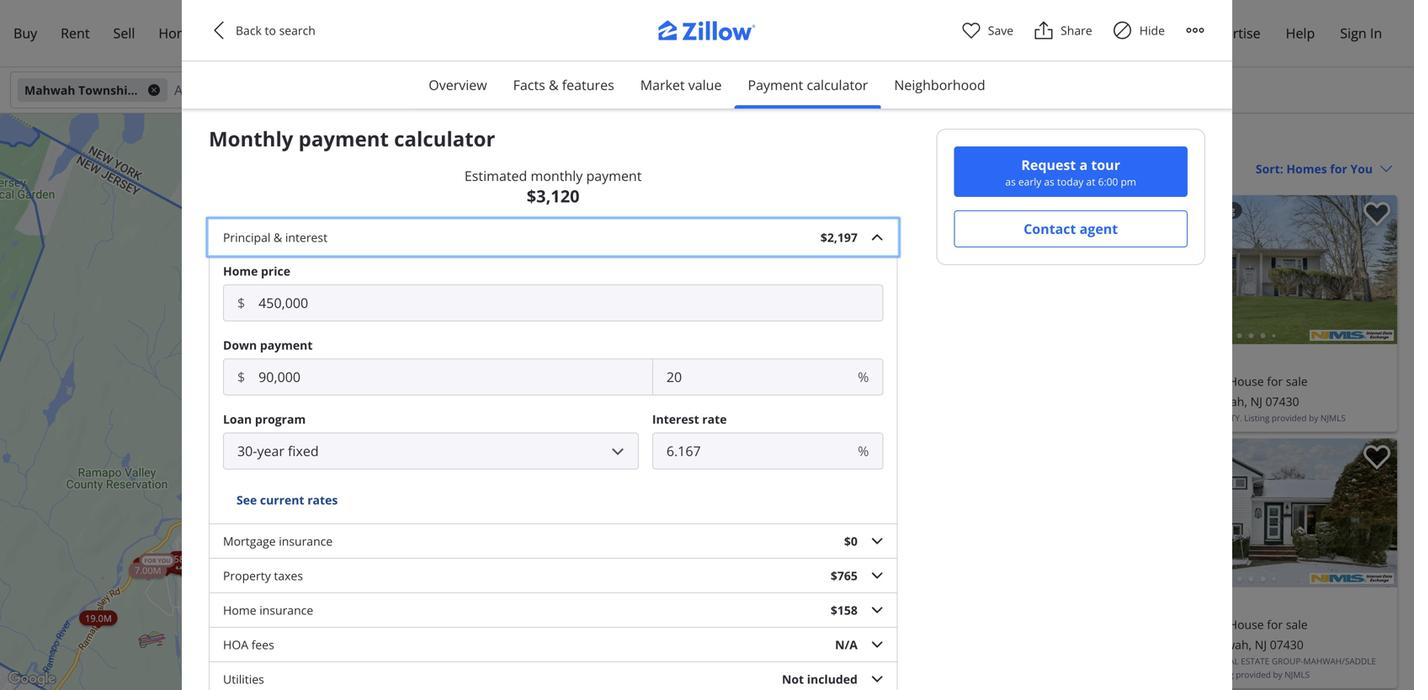 Task type: vqa. For each thing, say whether or not it's contained in the screenshot.
the right and
no



Task type: describe. For each thing, give the bounding box(es) containing it.
neighborhood button
[[881, 61, 999, 109]]

units
[[195, 559, 217, 571]]

office
[[1177, 669, 1204, 681]]

sale for 22 alexandra ct, mahwah, nj 07430
[[1287, 617, 1308, 633]]

you for 450k
[[398, 388, 411, 396]]

payment inside estimated monthly payment $3,120
[[586, 167, 642, 185]]

10 farmstead rd, mahwah, nj 07430 image
[[800, 439, 1096, 588]]

21 bayberry dr, mahwah, nj 07430 keller williams valley realty . listing provided by njmls
[[1109, 394, 1346, 424]]

for for 22 alexandra ct, mahwah, nj 07430
[[1268, 617, 1283, 633]]

925k link
[[150, 558, 183, 573]]

home for home price
[[223, 263, 258, 279]]

you for 7.00m
[[158, 557, 171, 565]]

1.10m link
[[435, 452, 480, 475]]

4.79m link
[[133, 558, 171, 573]]

21 bayberry dr, mahwah, nj 07430 image
[[1102, 195, 1398, 344]]

rd,
[[885, 637, 902, 653]]

christie's
[[1109, 656, 1151, 667]]

listing inside 21 bayberry dr, mahwah, nj 07430 keller williams valley realty . listing provided by njmls
[[1245, 413, 1270, 424]]

save this home image for 9 aspen ct, mahwah, nj 07430
[[1062, 202, 1089, 227]]

see
[[237, 492, 257, 508]]

925k
[[156, 560, 178, 572]]

facts & features
[[513, 76, 614, 94]]

0 vertical spatial 399k link
[[409, 356, 443, 371]]

2 units
[[187, 559, 217, 571]]

home for home insurance
[[223, 602, 256, 618]]

at
[[1087, 175, 1096, 189]]

shopping
[[1189, 203, 1236, 217]]

22
[[1109, 637, 1123, 653]]

sotheby's
[[908, 656, 951, 667]]

0 horizontal spatial calculator
[[394, 125, 496, 152]]

& for features
[[549, 76, 559, 94]]

319k
[[392, 422, 414, 434]]

319k link
[[386, 420, 420, 435]]

property images, use arrow keys to navigate, image 1 of 39 group
[[1102, 439, 1398, 592]]

payment for monthly payment calculator
[[299, 125, 389, 152]]

prominent
[[807, 656, 855, 667]]

njmls for 10 farmstead rd, mahwah, nj 07430
[[883, 669, 908, 681]]

homes
[[1091, 130, 1148, 153]]

njmls inside 21 bayberry dr, mahwah, nj 07430 keller williams valley realty . listing provided by njmls
[[1321, 413, 1346, 424]]

6:00
[[1099, 175, 1119, 189]]

back
[[236, 22, 262, 38]]

home price
[[223, 263, 291, 279]]

mahwah, for bayberry
[[1198, 394, 1248, 410]]

save this home image for 21 bayberry dr, mahwah, nj 07430
[[1364, 202, 1391, 227]]

njmls for 22 alexandra ct, mahwah, nj 07430
[[1285, 669, 1310, 681]]

to for convenient
[[1176, 203, 1187, 217]]

insurance for home insurance
[[260, 602, 313, 618]]

300k link
[[269, 416, 303, 431]]

mahwah for mahwah township nj real estate & homes for sale
[[800, 130, 870, 153]]

mahwah township nj real estate & homes for sale
[[800, 130, 1216, 153]]

1.10m
[[441, 461, 468, 474]]

township for mahwah township nj
[[78, 82, 135, 98]]

back to search link
[[209, 20, 335, 40]]

& for interest
[[274, 229, 282, 245]]

video
[[826, 447, 854, 461]]

505k
[[314, 531, 336, 544]]

. listing provided by njmls for rd,
[[807, 656, 1082, 681]]

400k link
[[475, 469, 508, 484]]

for you 7.00m
[[135, 557, 171, 577]]

agent finder
[[261, 24, 339, 42]]

by for 22 alexandra ct, mahwah, nj 07430
[[1274, 669, 1283, 681]]

main navigation
[[0, 0, 1415, 278]]

750k link
[[515, 519, 548, 535]]

10 for 10 ba
[[849, 617, 863, 633]]

chevron left image
[[209, 20, 229, 40]]

3d for 3d tour 619k
[[182, 554, 190, 562]]

listing for 10 farmstead rd, mahwah, nj 07430
[[807, 669, 832, 681]]

22 alexandra ct, mahwah, nj 07430 image
[[1102, 439, 1398, 588]]

415k 90k
[[182, 233, 221, 573]]

info
[[286, 58, 307, 74]]

hoa fees
[[223, 637, 274, 653]]

house for 22 alexandra ct, mahwah, nj 07430
[[1229, 617, 1265, 633]]

07430 for 9 aspen ct, mahwah, nj 07430 keller williams valley realty
[[940, 394, 974, 410]]

seating
[[834, 203, 870, 217]]

619k
[[177, 561, 199, 574]]

agent
[[1080, 220, 1119, 238]]

request a tour as early as today at 6:00 pm
[[1006, 156, 1137, 189]]

calculator inside button
[[807, 76, 868, 94]]

2
[[187, 559, 193, 571]]

for for 450k
[[385, 388, 397, 396]]

mahwah for mahwah township nj
[[24, 82, 75, 98]]

rentals
[[1133, 24, 1179, 42]]

property images, use arrow keys to navigate, image 1 of 50 group
[[800, 195, 1096, 348]]

ct, for aspen
[[854, 394, 868, 410]]

valley for ct,
[[878, 413, 907, 424]]

$ for down payment $ text box on the bottom left
[[237, 368, 245, 386]]

loan
[[223, 411, 252, 427]]

not included
[[782, 671, 858, 687]]

see current rates
[[237, 492, 338, 508]]

facts
[[513, 76, 546, 94]]

aspen
[[817, 394, 851, 410]]

search
[[279, 22, 316, 38]]

provided for 10 farmstead rd, mahwah, nj 07430
[[834, 669, 869, 681]]

in
[[1371, 24, 1383, 42]]

tour for 3d tour 619k
[[192, 554, 208, 562]]

property images, use arrow keys to navigate, image 1 of 45 group
[[800, 439, 1096, 592]]

for for 21 bayberry dr, mahwah, nj 07430
[[1268, 373, 1283, 389]]

430k
[[307, 582, 328, 595]]

mahwah, for alexandra
[[1202, 637, 1252, 653]]

estimated
[[465, 167, 527, 185]]

show more button
[[209, 22, 304, 42]]

rent link
[[49, 14, 102, 53]]

loans
[[200, 24, 238, 42]]

alpine
[[1052, 656, 1080, 667]]

video walkthrough
[[824, 447, 923, 461]]

chevron left image for property images, use arrow keys to navigate, image 1 of 50 group on the right
[[808, 260, 829, 280]]

real
[[980, 130, 1015, 153]]

$1,679,000
[[807, 349, 893, 373]]

hide image
[[1113, 20, 1133, 40]]

manage
[[1079, 24, 1129, 42]]

$158
[[831, 602, 858, 618]]

save this home button for 21 bayberry dr, mahwah, nj 07430
[[1351, 195, 1398, 243]]

prominent properties sotheby's international realty-alpine
[[807, 656, 1080, 667]]

dr,
[[1178, 394, 1195, 410]]

williams for bayberry
[[1140, 413, 1179, 424]]

township for mahwah township nj real estate & homes for sale
[[875, 130, 953, 153]]

chevron down image for $765
[[871, 570, 884, 582]]

nj for 21 bayberry dr, mahwah, nj 07430 keller williams valley realty . listing provided by njmls
[[1251, 394, 1263, 410]]

today
[[1058, 175, 1084, 189]]

% for % text box
[[858, 368, 869, 386]]

% text field
[[652, 359, 845, 396]]

chevron up image
[[871, 231, 884, 244]]

more
[[269, 23, 304, 41]]

bar seating
[[813, 203, 870, 217]]

1 international from the left
[[953, 656, 1018, 667]]

% for interest rate % text field
[[858, 442, 869, 460]]

$6,995,000
[[807, 593, 893, 616]]

show more
[[229, 23, 304, 41]]

overview button
[[415, 61, 501, 109]]

realty for ct,
[[909, 413, 938, 424]]

show
[[229, 23, 265, 41]]

sell
[[113, 24, 135, 42]]

tour
[[1092, 156, 1121, 174]]

help link
[[1275, 14, 1327, 53]]

chevron down image for not included
[[871, 673, 884, 686]]

chevron right image
[[1369, 503, 1389, 523]]

$0
[[845, 533, 858, 549]]

save this home button for 9 aspen ct, mahwah, nj 07430
[[1048, 195, 1096, 243]]

9 aspen ct, mahwah, nj 07430 image
[[800, 195, 1096, 344]]

estimated monthly payment $3,120
[[465, 167, 642, 207]]

9
[[807, 394, 813, 410]]

bar
[[813, 203, 831, 217]]

22 alexandra ct, mahwah, nj 07430
[[1109, 637, 1304, 653]]

monthly payment calculator
[[209, 125, 496, 152]]

convenient
[[1116, 203, 1174, 217]]

skip link list tab list
[[415, 61, 999, 109]]

more image
[[1186, 20, 1206, 40]]

keller for aspen
[[807, 413, 835, 424]]

save this home button for 22 alexandra ct, mahwah, nj 07430
[[1351, 439, 1398, 486]]

payment for down payment
[[260, 337, 313, 353]]

down
[[223, 337, 257, 353]]



Task type: locate. For each thing, give the bounding box(es) containing it.
home
[[159, 24, 197, 42], [223, 263, 258, 279], [223, 602, 256, 618]]

1 horizontal spatial by
[[1274, 669, 1283, 681]]

listing down real
[[1209, 669, 1234, 681]]

2 $ from the top
[[237, 368, 245, 386]]

home down principal
[[223, 263, 258, 279]]

1 vertical spatial sale
[[1287, 617, 1308, 633]]

07430 inside 10 farmstead rd, mahwah, nj 07430 link
[[974, 637, 1008, 653]]

by inside 21 bayberry dr, mahwah, nj 07430 keller williams valley realty . listing provided by njmls
[[1310, 413, 1319, 424]]

10 up farmstead at the right bottom of page
[[849, 617, 863, 633]]

1 vertical spatial 399k link
[[298, 586, 332, 601]]

2 chevron left image from the left
[[1111, 260, 1131, 280]]

hide
[[1140, 22, 1165, 38]]

1 horizontal spatial you
[[398, 388, 411, 396]]

nj inside filters element
[[138, 82, 152, 98]]

agent
[[261, 24, 298, 42]]

township
[[78, 82, 135, 98], [875, 130, 953, 153]]

williams for aspen
[[837, 413, 876, 424]]

0 vertical spatial home
[[159, 24, 197, 42]]

1 vertical spatial 10
[[807, 637, 820, 653]]

chevron down image down 'properties'
[[871, 673, 884, 686]]

sell link
[[102, 14, 147, 53]]

0 vertical spatial ba
[[859, 373, 873, 389]]

realty down 21 bayberry dr, mahwah, nj 07430 link
[[1211, 413, 1240, 424]]

taxes
[[274, 568, 303, 584]]

400k
[[481, 471, 502, 483]]

save
[[988, 22, 1014, 38]]

1 horizontal spatial realty
[[1211, 413, 1240, 424]]

1 horizontal spatial &
[[549, 76, 559, 94]]

program
[[255, 411, 306, 427]]

1 vertical spatial - house for sale
[[1222, 617, 1308, 633]]

2 sale from the top
[[1287, 617, 1308, 633]]

7.00m
[[135, 564, 161, 577]]

1 save this home image from the left
[[1062, 202, 1089, 227]]

2 horizontal spatial .
[[1240, 413, 1243, 424]]

farmstead
[[823, 637, 882, 653]]

1 keller from the left
[[807, 413, 835, 424]]

& left interest
[[274, 229, 282, 245]]

0 horizontal spatial . listing provided by njmls
[[807, 656, 1082, 681]]

mahwah, down -- sqft at the right bottom
[[871, 394, 922, 410]]

2 realty from the left
[[1211, 413, 1240, 424]]

chevron down image right $765
[[871, 570, 884, 582]]

1 vertical spatial ct,
[[1184, 637, 1199, 653]]

listing inside . listing provided by njmls
[[807, 669, 832, 681]]

2 keller from the left
[[1109, 413, 1138, 424]]

1 vertical spatial insurance
[[260, 602, 313, 618]]

0 vertical spatial for
[[385, 388, 397, 396]]

rent
[[61, 24, 90, 42]]

keller down 9
[[807, 413, 835, 424]]

1 vertical spatial house
[[1229, 617, 1265, 633]]

1 vertical spatial for
[[1268, 617, 1283, 633]]

1 horizontal spatial chevron right image
[[1369, 260, 1389, 280]]

nj inside 9 aspen ct, mahwah, nj 07430 keller williams valley realty
[[925, 394, 937, 410]]

$ down down
[[237, 368, 245, 386]]

0 vertical spatial sale
[[1287, 373, 1308, 389]]

0 vertical spatial township
[[78, 82, 135, 98]]

1 horizontal spatial mahwah
[[800, 130, 870, 153]]

0 vertical spatial for
[[1268, 373, 1283, 389]]

--
[[892, 617, 900, 633]]

mahwah, for aspen
[[871, 394, 922, 410]]

1 williams from the left
[[837, 413, 876, 424]]

realty inside 9 aspen ct, mahwah, nj 07430 keller williams valley realty
[[909, 413, 938, 424]]

rate
[[703, 411, 727, 427]]

3d for 3d tour
[[188, 555, 196, 563]]

sign in
[[1341, 24, 1383, 42]]

keller for bayberry
[[1109, 413, 1138, 424]]

. listing provided by njmls for ct,
[[1204, 669, 1310, 681]]

mahwah township nj
[[24, 82, 152, 98]]

chevron left image inside property images, use arrow keys to navigate, image 1 of 50 group
[[808, 260, 829, 280]]

% left -- sqft at the right bottom
[[858, 368, 869, 386]]

0 vertical spatial payment
[[299, 125, 389, 152]]

properties
[[858, 656, 906, 667]]

save this home image
[[1364, 445, 1391, 470]]

ba down $1,679,000
[[859, 373, 873, 389]]

0 horizontal spatial 399k
[[304, 587, 326, 600]]

&
[[549, 76, 559, 94], [1074, 130, 1086, 153], [274, 229, 282, 245]]

chevron left image inside property images, use arrow keys to navigate, image 1 of 22 group
[[1111, 260, 1131, 280]]

% right video
[[858, 442, 869, 460]]

realty down 9 aspen ct, mahwah, nj 07430 link
[[909, 413, 938, 424]]

1 horizontal spatial listing
[[1209, 669, 1234, 681]]

. right realty- at the bottom of page
[[1080, 656, 1082, 667]]

2 - house for sale from the top
[[1222, 617, 1308, 633]]

for
[[1152, 130, 1178, 153]]

keller
[[807, 413, 835, 424], [1109, 413, 1138, 424]]

zillow logo image
[[640, 20, 775, 50]]

1 % from the top
[[858, 368, 869, 386]]

1 vertical spatial for
[[144, 557, 156, 565]]

back to search
[[236, 22, 316, 38]]

international down 10 farmstead rd, mahwah, nj 07430 link
[[953, 656, 1018, 667]]

90k
[[205, 233, 221, 245]]

home up hoa at the bottom left
[[223, 602, 256, 618]]

1 horizontal spatial . listing provided by njmls
[[1204, 669, 1310, 681]]

ct, right aspen
[[854, 394, 868, 410]]

valley down dr,
[[1181, 413, 1209, 424]]

1 horizontal spatial 399k
[[415, 357, 437, 370]]

21
[[1109, 394, 1123, 410]]

main content
[[783, 114, 1415, 691]]

the
[[328, 58, 346, 74]]

& up a
[[1074, 130, 1086, 153]]

1 realty from the left
[[909, 413, 938, 424]]

1 horizontal spatial township
[[875, 130, 953, 153]]

insurance for mortgage insurance
[[279, 533, 333, 549]]

international inside christie's international real estate group-mahwah/saddle river regional office
[[1153, 656, 1218, 667]]

0 vertical spatial $
[[237, 294, 245, 312]]

1 horizontal spatial as
[[1045, 175, 1055, 189]]

mahwah, up real
[[1202, 637, 1252, 653]]

principal
[[223, 229, 271, 245]]

provided down 21 bayberry dr, mahwah, nj 07430 link
[[1272, 413, 1307, 424]]

realty inside 21 bayberry dr, mahwah, nj 07430 keller williams valley realty . listing provided by njmls
[[1211, 413, 1240, 424]]

valley for dr,
[[1181, 413, 1209, 424]]

2 horizontal spatial by
[[1310, 413, 1319, 424]]

calculator
[[807, 76, 868, 94], [394, 125, 496, 152]]

1 vertical spatial calculator
[[394, 125, 496, 152]]

sale up 21 bayberry dr, mahwah, nj 07430 link
[[1287, 373, 1308, 389]]

heart image
[[961, 20, 982, 40]]

3d tour 619k
[[177, 554, 208, 574]]

manage rentals
[[1079, 24, 1179, 42]]

. down 21 bayberry dr, mahwah, nj 07430 link
[[1240, 413, 1243, 424]]

2 vertical spatial home
[[223, 602, 256, 618]]

provided inside 21 bayberry dr, mahwah, nj 07430 keller williams valley realty . listing provided by njmls
[[1272, 413, 1307, 424]]

10 farmstead rd, mahwah, nj 07430 link
[[807, 635, 1089, 655]]

williams inside 9 aspen ct, mahwah, nj 07430 keller williams valley realty
[[837, 413, 876, 424]]

1 for from the top
[[1268, 373, 1283, 389]]

1 horizontal spatial calculator
[[807, 76, 868, 94]]

property images, use arrow keys to navigate, image 1 of 22 group
[[1102, 195, 1398, 348]]

2 vertical spatial .
[[1204, 669, 1207, 681]]

07430
[[940, 394, 974, 410], [1266, 394, 1300, 410], [974, 637, 1008, 653], [1270, 637, 1304, 653]]

valley inside 9 aspen ct, mahwah, nj 07430 keller williams valley realty
[[878, 413, 907, 424]]

0 vertical spatial mahwah
[[24, 82, 75, 98]]

10 for 10 farmstead rd, mahwah, nj 07430
[[807, 637, 820, 653]]

to inside back to search link
[[265, 22, 276, 38]]

sale for 21 bayberry dr, mahwah, nj 07430
[[1287, 373, 1308, 389]]

provided for 22 alexandra ct, mahwah, nj 07430
[[1236, 669, 1271, 681]]

request
[[1022, 156, 1076, 174]]

home image
[[20, 88, 57, 125]]

for up 21 bayberry dr, mahwah, nj 07430 link
[[1268, 373, 1283, 389]]

1 horizontal spatial for
[[385, 388, 397, 396]]

chevron right image for the 9 aspen ct, mahwah, nj 07430 image
[[1067, 260, 1087, 280]]

1 vertical spatial &
[[1074, 130, 1086, 153]]

for for 7.00m
[[144, 557, 156, 565]]

. inside 21 bayberry dr, mahwah, nj 07430 keller williams valley realty . listing provided by njmls
[[1240, 413, 1243, 424]]

849k
[[358, 350, 380, 363]]

mahwah, inside 21 bayberry dr, mahwah, nj 07430 keller williams valley realty . listing provided by njmls
[[1198, 394, 1248, 410]]

0 horizontal spatial to
[[265, 22, 276, 38]]

2 for from the top
[[1268, 617, 1283, 633]]

river
[[1109, 669, 1131, 681]]

0 horizontal spatial international
[[953, 656, 1018, 667]]

0 vertical spatial house
[[1229, 373, 1265, 389]]

07430 for 22 alexandra ct, mahwah, nj 07430
[[1270, 637, 1304, 653]]

$ for home price $ text box
[[237, 294, 245, 312]]

on
[[310, 58, 325, 74]]

listing down prominent
[[807, 669, 832, 681]]

provided down estate
[[1236, 669, 1271, 681]]

estate
[[1241, 656, 1270, 667]]

chevron down image
[[209, 27, 222, 40], [445, 83, 458, 97], [836, 83, 849, 97], [1380, 162, 1394, 176], [871, 535, 884, 548], [871, 604, 884, 617]]

alexandra
[[1126, 637, 1181, 653]]

1 vertical spatial .
[[1080, 656, 1082, 667]]

williams down the bayberry
[[1140, 413, 1179, 424]]

0 horizontal spatial chevron right image
[[1067, 260, 1087, 280]]

.
[[1240, 413, 1243, 424], [1080, 656, 1082, 667], [1204, 669, 1207, 681]]

chevron right image for 21 bayberry dr, mahwah, nj 07430 image
[[1369, 260, 1389, 280]]

10 down 6
[[807, 637, 820, 653]]

0 vertical spatial 10
[[849, 617, 863, 633]]

1 horizontal spatial international
[[1153, 656, 1218, 667]]

chevron left image down agent
[[1111, 260, 1131, 280]]

williams inside 21 bayberry dr, mahwah, nj 07430 keller williams valley realty . listing provided by njmls
[[1140, 413, 1179, 424]]

chevron down image for n/a
[[871, 639, 884, 651]]

chevron left image down $2,197
[[808, 260, 829, 280]]

mahwah down buy link
[[24, 82, 75, 98]]

you
[[398, 388, 411, 396], [158, 557, 171, 565]]

home loans link
[[147, 14, 249, 53]]

provided inside . listing provided by njmls
[[834, 669, 869, 681]]

home left "loans"
[[159, 24, 197, 42]]

to for back
[[265, 22, 276, 38]]

0 vertical spatial you
[[398, 388, 411, 396]]

07430 inside 9 aspen ct, mahwah, nj 07430 keller williams valley realty
[[940, 394, 974, 410]]

3d tour link
[[177, 553, 217, 576]]

1 valley from the left
[[878, 413, 907, 424]]

1 horizontal spatial njmls
[[1285, 669, 1310, 681]]

399k link right 825k
[[409, 356, 443, 371]]

1 horizontal spatial save this home image
[[1364, 202, 1391, 227]]

realty for dr,
[[1211, 413, 1240, 424]]

williams down aspen
[[837, 413, 876, 424]]

interest
[[285, 229, 328, 245]]

chevron left image
[[808, 260, 829, 280], [1111, 260, 1131, 280]]

tour inside 3d tour "link"
[[197, 555, 214, 563]]

save this home button
[[1048, 195, 1096, 243], [1351, 195, 1398, 243], [1351, 439, 1398, 486]]

valley
[[878, 413, 907, 424], [1181, 413, 1209, 424]]

3d inside 3d tour 619k
[[182, 554, 190, 562]]

sale up group-
[[1287, 617, 1308, 633]]

listing down 21 bayberry dr, mahwah, nj 07430 link
[[1245, 413, 1270, 424]]

mahwah down payment calculator button
[[800, 130, 870, 153]]

0 horizontal spatial by
[[872, 669, 881, 681]]

2 horizontal spatial njmls
[[1321, 413, 1346, 424]]

keller down 21
[[1109, 413, 1138, 424]]

chevron down image
[[603, 83, 616, 97], [871, 570, 884, 582], [871, 639, 884, 651], [700, 655, 712, 667], [871, 673, 884, 686]]

property
[[223, 568, 271, 584]]

1 vertical spatial payment
[[586, 167, 642, 185]]

not
[[782, 671, 804, 687]]

1 vertical spatial 399k
[[304, 587, 326, 600]]

valley up "walkthrough"
[[878, 413, 907, 424]]

0 horizontal spatial 399k link
[[298, 586, 332, 601]]

1 vertical spatial home
[[223, 263, 258, 279]]

tour for 3d tour
[[197, 555, 214, 563]]

415k
[[182, 561, 204, 573]]

$ down the home price
[[237, 294, 245, 312]]

convenient to shopping
[[1116, 203, 1236, 217]]

. down "22 alexandra ct, mahwah, nj 07430"
[[1204, 669, 1207, 681]]

mahwah, up the sotheby's
[[906, 637, 956, 653]]

0 vertical spatial to
[[265, 22, 276, 38]]

. for 22 alexandra ct, mahwah, nj 07430
[[1204, 669, 1207, 681]]

2 horizontal spatial provided
[[1272, 413, 1307, 424]]

10 ba
[[849, 617, 880, 633]]

07430 inside 21 bayberry dr, mahwah, nj 07430 keller williams valley realty . listing provided by njmls
[[1266, 394, 1300, 410]]

- house for sale for 21 bayberry dr, mahwah, nj 07430
[[1222, 373, 1308, 389]]

njmls inside . listing provided by njmls
[[883, 669, 908, 681]]

1 chevron left image from the left
[[808, 260, 829, 280]]

0 horizontal spatial mahwah
[[24, 82, 75, 98]]

0 vertical spatial 399k
[[415, 357, 437, 370]]

features
[[562, 76, 614, 94]]

listing for 22 alexandra ct, mahwah, nj 07430
[[1209, 669, 1234, 681]]

1 horizontal spatial ct,
[[1184, 637, 1199, 653]]

415k link
[[176, 559, 210, 575]]

2 vertical spatial payment
[[260, 337, 313, 353]]

mahwah, for farmstead
[[906, 637, 956, 653]]

by for 10 farmstead rd, mahwah, nj 07430
[[872, 669, 881, 681]]

- house for sale up 22 alexandra ct, mahwah, nj 07430 link
[[1222, 617, 1308, 633]]

township down "neighborhood" button
[[875, 130, 953, 153]]

0 vertical spatial %
[[858, 368, 869, 386]]

calculator right payment
[[807, 76, 868, 94]]

2 vertical spatial &
[[274, 229, 282, 245]]

township left remove tag 'icon' on the top
[[78, 82, 135, 98]]

1 vertical spatial ba
[[866, 617, 880, 633]]

1 sale from the top
[[1287, 373, 1308, 389]]

. for 10 farmstead rd, mahwah, nj 07430
[[1080, 656, 1082, 667]]

map region
[[0, 78, 889, 691]]

mahwah, right dr,
[[1198, 394, 1248, 410]]

by down group-
[[1274, 669, 1283, 681]]

. listing provided by njmls down estate
[[1204, 669, 1310, 681]]

by down 21 bayberry dr, mahwah, nj 07430 link
[[1310, 413, 1319, 424]]

1 horizontal spatial 10
[[849, 617, 863, 633]]

nj for 10 farmstead rd, mahwah, nj 07430
[[959, 637, 971, 653]]

contact
[[1024, 220, 1077, 238]]

1 horizontal spatial to
[[1176, 203, 1187, 217]]

insurance up taxes
[[279, 533, 333, 549]]

for inside for you 7.00m
[[144, 557, 156, 565]]

google image
[[4, 669, 60, 691]]

3d inside 3d tour "link"
[[188, 555, 196, 563]]

0 horizontal spatial chevron left image
[[808, 260, 829, 280]]

as
[[1006, 175, 1016, 189], [1045, 175, 1055, 189]]

0 horizontal spatial &
[[274, 229, 282, 245]]

price
[[261, 263, 291, 279]]

1 chevron right image from the left
[[1067, 260, 1087, 280]]

website
[[389, 58, 432, 74]]

chevron down image left 'rd,'
[[871, 639, 884, 651]]

neighborhood
[[895, 76, 986, 94]]

keller inside 21 bayberry dr, mahwah, nj 07430 keller williams valley realty . listing provided by njmls
[[1109, 413, 1138, 424]]

2 williams from the left
[[1140, 413, 1179, 424]]

6
[[807, 617, 813, 633]]

township inside filters element
[[78, 82, 135, 98]]

-
[[885, 373, 889, 389], [889, 373, 893, 389], [1222, 373, 1226, 389], [892, 617, 896, 633], [896, 617, 900, 633], [1222, 617, 1226, 633]]

pm
[[1121, 175, 1137, 189]]

0 horizontal spatial valley
[[878, 413, 907, 424]]

insurance
[[279, 533, 333, 549], [260, 602, 313, 618]]

monthly
[[531, 167, 583, 185]]

$765
[[831, 568, 858, 584]]

1 vertical spatial $
[[237, 368, 245, 386]]

interest rate
[[652, 411, 727, 427]]

listing provided by njmls image
[[1310, 330, 1395, 341], [1310, 573, 1395, 584]]

0 horizontal spatial .
[[1080, 656, 1082, 667]]

1 horizontal spatial keller
[[1109, 413, 1138, 424]]

chevron left image for property images, use arrow keys to navigate, image 1 of 22 group
[[1111, 260, 1131, 280]]

0 horizontal spatial keller
[[807, 413, 835, 424]]

0 vertical spatial calculator
[[807, 76, 868, 94]]

2 horizontal spatial listing
[[1245, 413, 1270, 424]]

1 horizontal spatial provided
[[1236, 669, 1271, 681]]

home inside main navigation
[[159, 24, 197, 42]]

2 horizontal spatial &
[[1074, 130, 1086, 153]]

- house for sale for 22 alexandra ct, mahwah, nj 07430
[[1222, 617, 1308, 633]]

by down 'properties'
[[872, 669, 881, 681]]

1 horizontal spatial valley
[[1181, 413, 1209, 424]]

payment right down
[[260, 337, 313, 353]]

minus image
[[742, 650, 760, 667]]

ba left --
[[866, 617, 880, 633]]

link
[[527, 469, 567, 492], [517, 471, 562, 493]]

house up 21 bayberry dr, mahwah, nj 07430 link
[[1229, 373, 1265, 389]]

ct, for alexandra
[[1184, 637, 1199, 653]]

house for 21 bayberry dr, mahwah, nj 07430
[[1229, 373, 1265, 389]]

ct, inside 9 aspen ct, mahwah, nj 07430 keller williams valley realty
[[854, 394, 868, 410]]

1 vertical spatial to
[[1176, 203, 1187, 217]]

international up office
[[1153, 656, 1218, 667]]

sale
[[1287, 373, 1308, 389], [1287, 617, 1308, 633]]

$ text field
[[259, 284, 884, 322]]

& right facts
[[549, 76, 559, 94]]

399k link
[[409, 356, 443, 371], [298, 586, 332, 601]]

1 - house for sale from the top
[[1222, 373, 1308, 389]]

1 vertical spatial township
[[875, 130, 953, 153]]

2 save this home image from the left
[[1364, 202, 1391, 227]]

07430 for 21 bayberry dr, mahwah, nj 07430 keller williams valley realty . listing provided by njmls
[[1266, 394, 1300, 410]]

nj for 9 aspen ct, mahwah, nj 07430 keller williams valley realty
[[925, 394, 937, 410]]

payment right monthly
[[586, 167, 642, 185]]

insurance down 375k
[[260, 602, 313, 618]]

tour inside 3d tour 619k
[[192, 554, 208, 562]]

% text field
[[652, 433, 845, 470]]

0 vertical spatial insurance
[[279, 533, 333, 549]]

you inside for you 450k
[[398, 388, 411, 396]]

2 valley from the left
[[1181, 413, 1209, 424]]

calculator down overview button at the top of page
[[394, 125, 496, 152]]

1 vertical spatial mahwah
[[800, 130, 870, 153]]

0 horizontal spatial realty
[[909, 413, 938, 424]]

mortgage
[[223, 533, 276, 549]]

1 horizontal spatial williams
[[1140, 413, 1179, 424]]

filters element
[[0, 67, 1415, 114]]

chevron down image inside filters element
[[603, 83, 616, 97]]

1 vertical spatial %
[[858, 442, 869, 460]]

07430 for 10 farmstead rd, mahwah, nj 07430
[[974, 637, 1008, 653]]

save this home image
[[1062, 202, 1089, 227], [1364, 202, 1391, 227]]

keller inside 9 aspen ct, mahwah, nj 07430 keller williams valley realty
[[807, 413, 835, 424]]

as down request
[[1045, 175, 1055, 189]]

1 listing provided by njmls image from the top
[[1310, 330, 1395, 341]]

$ text field
[[259, 359, 652, 396]]

375k link
[[286, 580, 326, 603]]

chevron down image left minus "icon"
[[700, 655, 712, 667]]

chevron down image left "market"
[[603, 83, 616, 97]]

advertise
[[1202, 24, 1261, 42]]

sign in link
[[1329, 14, 1395, 53]]

provided down prominent
[[834, 669, 869, 681]]

2 house from the top
[[1229, 617, 1265, 633]]

1 vertical spatial listing provided by njmls image
[[1310, 573, 1395, 584]]

chevron down image inside show more button
[[209, 27, 222, 40]]

0 horizontal spatial njmls
[[883, 669, 908, 681]]

0 horizontal spatial as
[[1006, 175, 1016, 189]]

home loans
[[159, 24, 238, 42]]

as left early on the top right of the page
[[1006, 175, 1016, 189]]

0 horizontal spatial save this home image
[[1062, 202, 1089, 227]]

0 horizontal spatial listing
[[807, 669, 832, 681]]

williams
[[837, 413, 876, 424], [1140, 413, 1179, 424]]

by
[[1310, 413, 1319, 424], [872, 669, 881, 681], [1274, 669, 1283, 681]]

1 $ from the top
[[237, 294, 245, 312]]

remove tag image
[[147, 83, 161, 97]]

0 vertical spatial listing provided by njmls image
[[1310, 330, 1395, 341]]

. listing provided by njmls down 10 farmstead rd, mahwah, nj 07430 link
[[807, 656, 1082, 681]]

share image
[[1034, 20, 1054, 40]]

90k link
[[199, 231, 227, 247]]

nj for 22 alexandra ct, mahwah, nj 07430
[[1255, 637, 1267, 653]]

assessor
[[235, 58, 283, 74]]

1 horizontal spatial 399k link
[[409, 356, 443, 371]]

2 % from the top
[[858, 442, 869, 460]]

ct, up office
[[1184, 637, 1199, 653]]

for inside for you 450k
[[385, 388, 397, 396]]

- house for sale up 21 bayberry dr, mahwah, nj 07430 link
[[1222, 373, 1308, 389]]

2 chevron right image from the left
[[1369, 260, 1389, 280]]

2 listing provided by njmls image from the top
[[1310, 573, 1395, 584]]

0 horizontal spatial you
[[158, 557, 171, 565]]

mahwah inside filters element
[[24, 82, 75, 98]]

450k
[[380, 395, 402, 408]]

house up 22 alexandra ct, mahwah, nj 07430 link
[[1229, 617, 1265, 633]]

0 vertical spatial - house for sale
[[1222, 373, 1308, 389]]

utilities
[[223, 671, 264, 687]]

walkthrough
[[857, 447, 923, 461]]

0 horizontal spatial for
[[144, 557, 156, 565]]

07430 inside 22 alexandra ct, mahwah, nj 07430 link
[[1270, 637, 1304, 653]]

realty-
[[1020, 656, 1052, 667]]

2 as from the left
[[1045, 175, 1055, 189]]

2 international from the left
[[1153, 656, 1218, 667]]

nj
[[138, 82, 152, 98], [957, 130, 975, 153], [925, 394, 937, 410], [1251, 394, 1263, 410], [959, 637, 971, 653], [1255, 637, 1267, 653]]

825k
[[378, 362, 399, 375]]

0 horizontal spatial williams
[[837, 413, 876, 424]]

10 farmstead rd, mahwah, nj 07430
[[807, 637, 1008, 653]]

for
[[1268, 373, 1283, 389], [1268, 617, 1283, 633]]

nj inside 21 bayberry dr, mahwah, nj 07430 keller williams valley realty . listing provided by njmls
[[1251, 394, 1263, 410]]

you inside for you 7.00m
[[158, 557, 171, 565]]

1 house from the top
[[1229, 373, 1265, 389]]

& inside button
[[549, 76, 559, 94]]

chevron right image
[[1067, 260, 1087, 280], [1369, 260, 1389, 280]]

main content containing mahwah township nj real estate & homes for sale
[[783, 114, 1415, 691]]

585k
[[174, 553, 196, 565]]

0 vertical spatial &
[[549, 76, 559, 94]]

1 as from the left
[[1006, 175, 1016, 189]]

0 horizontal spatial provided
[[834, 669, 869, 681]]

home for home loans
[[159, 24, 197, 42]]

399k link down taxes
[[298, 586, 332, 601]]

mahwah, inside 9 aspen ct, mahwah, nj 07430 keller williams valley realty
[[871, 394, 922, 410]]

for up 22 alexandra ct, mahwah, nj 07430 link
[[1268, 617, 1283, 633]]

payment down the
[[299, 125, 389, 152]]

0 horizontal spatial ct,
[[854, 394, 868, 410]]

by inside . listing provided by njmls
[[872, 669, 881, 681]]

valley inside 21 bayberry dr, mahwah, nj 07430 keller williams valley realty . listing provided by njmls
[[1181, 413, 1209, 424]]

fees
[[252, 637, 274, 653]]



